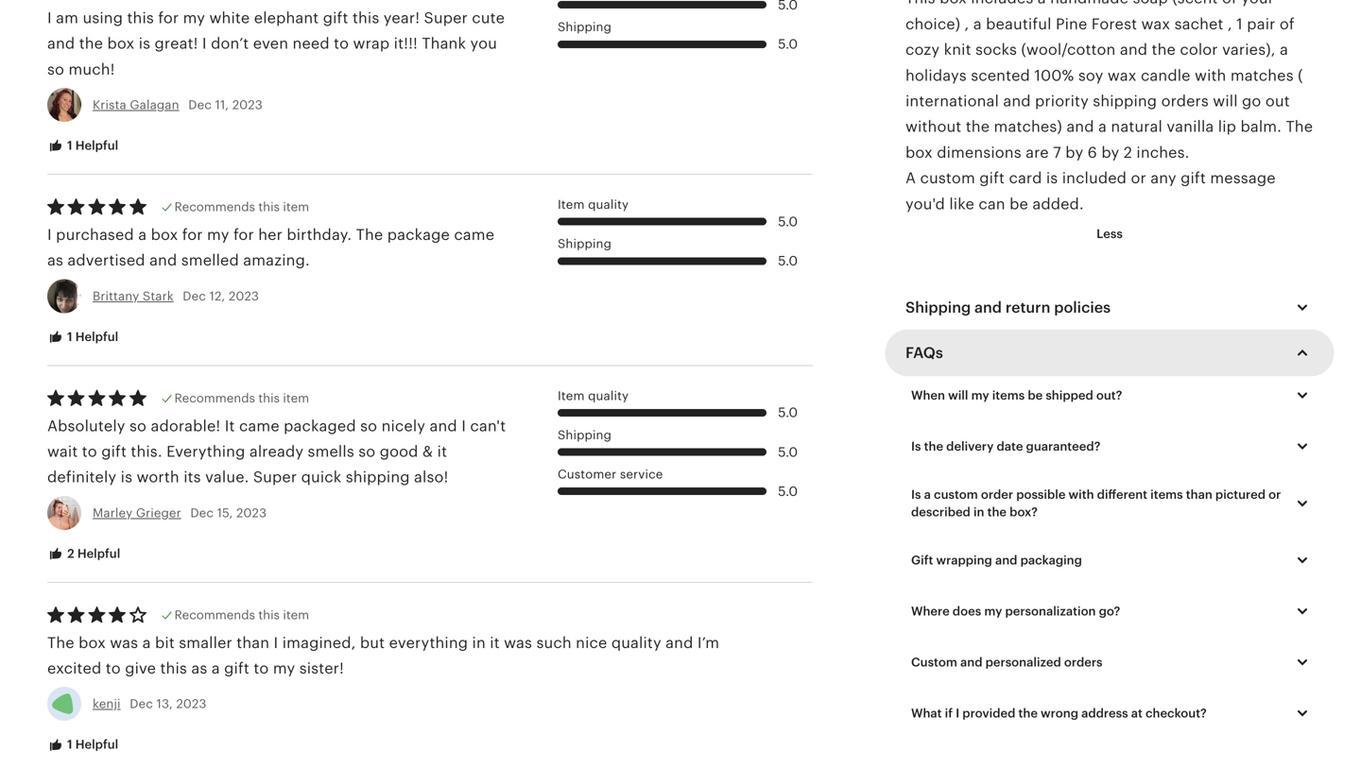 Task type: locate. For each thing, give the bounding box(es) containing it.
1 horizontal spatial than
[[1186, 488, 1213, 502]]

0 horizontal spatial or
[[1131, 170, 1146, 187]]

recommends for for
[[174, 200, 255, 214]]

2 vertical spatial 1 helpful button
[[33, 728, 133, 763]]

0 vertical spatial will
[[1213, 93, 1238, 110]]

1 horizontal spatial is
[[139, 35, 150, 52]]

don't
[[211, 35, 249, 52]]

1 is from the top
[[911, 440, 921, 454]]

my inside the i purchased a box for my for her birthday. the package came as advertised and smelled amazing.
[[207, 226, 229, 243]]

0 horizontal spatial it
[[437, 443, 447, 460]]

1 horizontal spatial super
[[424, 9, 468, 26]]

custom inside this box includes a handmade soap (scent of your choice) , a beautiful pine forest wax sachet , 1 pair of cozy knit socks (wool/cotton and the color varies), a holidays scented 100% soy wax candle with matches ( international and priority shipping orders will go out without the matches) and a natural vanilla lip balm. the box dimensions are 7 by 6 by 2 inches. a custom gift card is included or any gift message you'd like can be added.
[[920, 170, 975, 187]]

was left such
[[504, 635, 532, 652]]

0 vertical spatial 1 helpful
[[64, 139, 118, 153]]

0 vertical spatial is
[[911, 440, 921, 454]]

1 horizontal spatial ,
[[1228, 16, 1232, 33]]

dec for 11,
[[188, 98, 212, 112]]

item up imagined, on the bottom left of the page
[[283, 608, 309, 622]]

for up smelled
[[182, 226, 203, 243]]

my inside i am using this for my white elephant gift this year! super cute and the box is great! i don't even need to wrap it!!! thank you so much!
[[183, 9, 205, 26]]

custom up like
[[920, 170, 975, 187]]

in
[[974, 505, 985, 519], [472, 635, 486, 652]]

2 vertical spatial recommends
[[174, 608, 255, 622]]

3 recommends from the top
[[174, 608, 255, 622]]

0 vertical spatial item
[[558, 198, 585, 212]]

2023 right 12,
[[229, 289, 259, 303]]

your
[[1241, 0, 1274, 7]]

absolutely
[[47, 418, 125, 435]]

definitely
[[47, 469, 116, 486]]

2 down natural
[[1124, 144, 1132, 161]]

1 recommends this item from the top
[[174, 200, 309, 214]]

brittany stark link
[[93, 289, 174, 303]]

recommends this item up smaller
[[174, 608, 309, 622]]

2 helpful
[[64, 547, 120, 561]]

helpful for purchased
[[75, 330, 118, 344]]

recommends this item up it
[[174, 391, 309, 405]]

color
[[1180, 41, 1218, 58]]

box inside the box was a bit smaller than i imagined, but everything in it was such nice quality and i'm excited to give this as a gift to my sister!
[[79, 635, 106, 652]]

1 vertical spatial will
[[948, 389, 968, 403]]

is inside absolutely so adorable! it came packaged so nicely and i can't wait to gift this. everything already smells so good & it definitely is worth its value. super quick shipping also!
[[121, 469, 132, 486]]

knit
[[944, 41, 971, 58]]

0 vertical spatial super
[[424, 9, 468, 26]]

box inside the i purchased a box for my for her birthday. the package came as advertised and smelled amazing.
[[151, 226, 178, 243]]

item quality
[[558, 198, 629, 212], [558, 389, 629, 403]]

1 vertical spatial came
[[239, 418, 280, 435]]

less button
[[1083, 217, 1137, 251]]

1 horizontal spatial shipping
[[1093, 93, 1157, 110]]

items up date
[[992, 389, 1025, 403]]

2023 right '11,'
[[232, 98, 263, 112]]

2 item quality from the top
[[558, 389, 629, 403]]

0 vertical spatial with
[[1195, 67, 1226, 84]]

1 vertical spatial recommends this item
[[174, 391, 309, 405]]

0 horizontal spatial will
[[948, 389, 968, 403]]

1 recommends from the top
[[174, 200, 255, 214]]

is inside is a custom order possible with different items than pictured or described in the box?
[[911, 488, 921, 502]]

shipping for brittany stark dec 12, 2023
[[558, 237, 612, 251]]

i right 'if'
[[956, 707, 960, 721]]

was up give
[[110, 635, 138, 652]]

is left the great!
[[139, 35, 150, 52]]

recommends this item for my
[[174, 200, 309, 214]]

&
[[422, 443, 433, 460]]

birthday.
[[287, 226, 352, 243]]

1 horizontal spatial will
[[1213, 93, 1238, 110]]

the
[[1286, 118, 1313, 135], [356, 226, 383, 243], [47, 635, 74, 652]]

super down the already
[[253, 469, 297, 486]]

0 horizontal spatial with
[[1069, 488, 1094, 502]]

than inside is a custom order possible with different items than pictured or described in the box?
[[1186, 488, 1213, 502]]

recommends this item for smaller
[[174, 608, 309, 622]]

1 helpful button down "brittany"
[[33, 320, 133, 355]]

0 vertical spatial recommends
[[174, 200, 255, 214]]

orders inside this box includes a handmade soap (scent of your choice) , a beautiful pine forest wax sachet , 1 pair of cozy knit socks (wool/cotton and the color varies), a holidays scented 100% soy wax candle with matches ( international and priority shipping orders will go out without the matches) and a natural vanilla lip balm. the box dimensions are 7 by 6 by 2 inches. a custom gift card is included or any gift message you'd like can be added.
[[1161, 93, 1209, 110]]

0 vertical spatial recommends this item
[[174, 200, 309, 214]]

for for box
[[182, 226, 203, 243]]

a up advertised
[[138, 226, 147, 243]]

is down 7
[[1046, 170, 1058, 187]]

1 helpful button down kenji
[[33, 728, 133, 763]]

1 down excited
[[67, 738, 72, 752]]

wax down soap
[[1141, 16, 1170, 33]]

my up smelled
[[207, 226, 229, 243]]

2 recommends this item from the top
[[174, 391, 309, 405]]

package
[[387, 226, 450, 243]]

1 horizontal spatial was
[[504, 635, 532, 652]]

shipping down the good
[[346, 469, 410, 486]]

so inside i am using this for my white elephant gift this year! super cute and the box is great! i don't even need to wrap it!!! thank you so much!
[[47, 61, 64, 78]]

2 vertical spatial is
[[121, 469, 132, 486]]

3 5.0 from the top
[[778, 253, 798, 268]]

1 vertical spatial items
[[1151, 488, 1183, 502]]

0 horizontal spatial was
[[110, 635, 138, 652]]

be left shipped
[[1028, 389, 1043, 403]]

and inside the i purchased a box for my for her birthday. the package came as advertised and smelled amazing.
[[149, 252, 177, 269]]

0 vertical spatial is
[[139, 35, 150, 52]]

0 vertical spatial 2
[[1124, 144, 1132, 161]]

shipped
[[1046, 389, 1093, 403]]

0 vertical spatial quality
[[588, 198, 629, 212]]

go
[[1242, 93, 1261, 110]]

1 horizontal spatial by
[[1102, 144, 1120, 161]]

1 1 helpful button from the top
[[33, 129, 133, 164]]

2 is from the top
[[911, 488, 921, 502]]

1 vertical spatial as
[[191, 660, 207, 677]]

1 vertical spatial 1 helpful
[[64, 330, 118, 344]]

2 vertical spatial quality
[[611, 635, 662, 652]]

1 vertical spatial is
[[1046, 170, 1058, 187]]

0 horizontal spatial orders
[[1064, 656, 1103, 670]]

0 vertical spatial it
[[437, 443, 447, 460]]

1 vertical spatial or
[[1269, 488, 1281, 502]]

is left worth
[[121, 469, 132, 486]]

i
[[47, 9, 52, 26], [202, 35, 207, 52], [47, 226, 52, 243], [461, 418, 466, 435], [274, 635, 278, 652], [956, 707, 960, 721]]

smells
[[308, 443, 354, 460]]

my right does on the right bottom of the page
[[984, 604, 1002, 619]]

marley grieger dec 15, 2023
[[93, 506, 267, 520]]

0 horizontal spatial for
[[158, 9, 179, 26]]

0 vertical spatial item
[[283, 200, 309, 214]]

and up &
[[430, 418, 457, 435]]

3 item from the top
[[283, 608, 309, 622]]

is down when
[[911, 440, 921, 454]]

1 for kenji dec 13, 2023
[[67, 738, 72, 752]]

1 helpful for box
[[64, 738, 118, 752]]

2 was from the left
[[504, 635, 532, 652]]

1 horizontal spatial orders
[[1161, 93, 1209, 110]]

1 helpful button down krista
[[33, 129, 133, 164]]

2 item from the top
[[283, 391, 309, 405]]

2 vertical spatial the
[[47, 635, 74, 652]]

quality
[[588, 198, 629, 212], [588, 389, 629, 403], [611, 635, 662, 652]]

1 vertical spatial with
[[1069, 488, 1094, 502]]

items right different at bottom right
[[1151, 488, 1183, 502]]

1 vertical spatial item
[[558, 389, 585, 403]]

recommends this item up her
[[174, 200, 309, 214]]

vanilla
[[1167, 118, 1214, 135]]

gift left this. at the left bottom of page
[[101, 443, 127, 460]]

2 horizontal spatial for
[[233, 226, 254, 243]]

2 down definitely
[[67, 547, 74, 561]]

0 horizontal spatial than
[[237, 635, 270, 652]]

2 vertical spatial item
[[283, 608, 309, 622]]

by
[[1066, 144, 1084, 161], [1102, 144, 1120, 161]]

as
[[47, 252, 63, 269], [191, 660, 207, 677]]

0 vertical spatial be
[[1010, 195, 1028, 213]]

are
[[1026, 144, 1049, 161]]

gift inside i am using this for my white elephant gift this year! super cute and the box is great! i don't even need to wrap it!!! thank you so much!
[[323, 9, 348, 26]]

1 vertical spatial than
[[237, 635, 270, 652]]

3 recommends this item from the top
[[174, 608, 309, 622]]

2 horizontal spatial is
[[1046, 170, 1058, 187]]

0 vertical spatial as
[[47, 252, 63, 269]]

is up described
[[911, 488, 921, 502]]

0 vertical spatial the
[[1286, 118, 1313, 135]]

kenji
[[93, 697, 121, 711]]

1 vertical spatial shipping
[[346, 469, 410, 486]]

my up the delivery
[[971, 389, 989, 403]]

does
[[953, 604, 981, 619]]

1 horizontal spatial wax
[[1141, 16, 1170, 33]]

a down smaller
[[212, 660, 220, 677]]

2 horizontal spatial the
[[1286, 118, 1313, 135]]

1 vertical spatial be
[[1028, 389, 1043, 403]]

1 vertical spatial in
[[472, 635, 486, 652]]

item for for
[[283, 200, 309, 214]]

1 vertical spatial super
[[253, 469, 297, 486]]

gift inside the box was a bit smaller than i imagined, but everything in it was such nice quality and i'm excited to give this as a gift to my sister!
[[224, 660, 250, 677]]

1 horizontal spatial or
[[1269, 488, 1281, 502]]

for left her
[[233, 226, 254, 243]]

i inside the what if i provided the wrong address at checkout? dropdown button
[[956, 707, 960, 721]]

gift up need
[[323, 9, 348, 26]]

helpful
[[75, 139, 118, 153], [75, 330, 118, 344], [77, 547, 120, 561], [75, 738, 118, 752]]

0 vertical spatial shipping
[[1093, 93, 1157, 110]]

excited
[[47, 660, 101, 677]]

0 horizontal spatial is
[[121, 469, 132, 486]]

when will my items be shipped out? button
[[897, 376, 1328, 416]]

than inside the box was a bit smaller than i imagined, but everything in it was such nice quality and i'm excited to give this as a gift to my sister!
[[237, 635, 270, 652]]

or left any
[[1131, 170, 1146, 187]]

super up thank
[[424, 9, 468, 26]]

, right sachet
[[1228, 16, 1232, 33]]

a left natural
[[1098, 118, 1107, 135]]

so
[[47, 61, 64, 78], [130, 418, 147, 435], [360, 418, 377, 435], [359, 443, 376, 460]]

socks
[[976, 41, 1017, 58]]

my
[[183, 9, 205, 26], [207, 226, 229, 243], [971, 389, 989, 403], [984, 604, 1002, 619], [273, 660, 295, 677]]

as down smaller
[[191, 660, 207, 677]]

the down order
[[987, 505, 1007, 519]]

1 vertical spatial orders
[[1064, 656, 1103, 670]]

the inside the i purchased a box for my for her birthday. the package came as advertised and smelled amazing.
[[356, 226, 383, 243]]

0 vertical spatial than
[[1186, 488, 1213, 502]]

1 item from the top
[[558, 198, 585, 212]]

item for absolutely so adorable! it came packaged so nicely and i can't wait to gift this. everything already smells so good & it definitely is worth its value. super quick shipping also!
[[558, 389, 585, 403]]

cozy
[[906, 41, 940, 58]]

super inside i am using this for my white elephant gift this year! super cute and the box is great! i don't even need to wrap it!!! thank you so much!
[[424, 9, 468, 26]]

out
[[1266, 93, 1290, 110]]

marley grieger link
[[93, 506, 181, 520]]

described
[[911, 505, 971, 519]]

a inside is a custom order possible with different items than pictured or described in the box?
[[924, 488, 931, 502]]

2
[[1124, 144, 1132, 161], [67, 547, 74, 561]]

smaller
[[179, 635, 232, 652]]

the left wrong
[[1019, 707, 1038, 721]]

0 vertical spatial or
[[1131, 170, 1146, 187]]

can
[[979, 195, 1006, 213]]

and inside dropdown button
[[960, 656, 983, 670]]

0 vertical spatial orders
[[1161, 93, 1209, 110]]

for inside i am using this for my white elephant gift this year! super cute and the box is great! i don't even need to wrap it!!! thank you so much!
[[158, 9, 179, 26]]

2 1 helpful button from the top
[[33, 320, 133, 355]]

helpful down marley
[[77, 547, 120, 561]]

delivery
[[946, 440, 994, 454]]

matches)
[[994, 118, 1062, 135]]

already
[[249, 443, 304, 460]]

is the delivery date guaranteed?
[[911, 440, 1101, 454]]

1 vertical spatial quality
[[588, 389, 629, 403]]

2023 for brittany stark dec 12, 2023
[[229, 289, 259, 303]]

0 horizontal spatial super
[[253, 469, 297, 486]]

for up the great!
[[158, 9, 179, 26]]

grieger
[[136, 506, 181, 520]]

1 horizontal spatial in
[[974, 505, 985, 519]]

quality for absolutely so adorable! it came packaged so nicely and i can't wait to gift this. everything already smells so good & it definitely is worth its value. super quick shipping also!
[[588, 389, 629, 403]]

13,
[[156, 697, 173, 711]]

my up the great!
[[183, 9, 205, 26]]

the down out
[[1286, 118, 1313, 135]]

0 horizontal spatial items
[[992, 389, 1025, 403]]

2 vertical spatial 1 helpful
[[64, 738, 118, 752]]

0 vertical spatial custom
[[920, 170, 975, 187]]

1 1 helpful from the top
[[64, 139, 118, 153]]

where
[[911, 604, 950, 619]]

everything
[[166, 443, 245, 460]]

elephant
[[254, 9, 319, 26]]

be down card
[[1010, 195, 1028, 213]]

1 for brittany stark dec 12, 2023
[[67, 330, 72, 344]]

0 horizontal spatial of
[[1222, 0, 1237, 7]]

1 down advertised
[[67, 330, 72, 344]]

1 horizontal spatial as
[[191, 660, 207, 677]]

shipping for marley grieger dec 15, 2023
[[558, 428, 612, 442]]

i left "purchased"
[[47, 226, 52, 243]]

my inside when will my items be shipped out? dropdown button
[[971, 389, 989, 403]]

1 vertical spatial is
[[911, 488, 921, 502]]

adorable!
[[151, 418, 221, 435]]

recommends up it
[[174, 391, 255, 405]]

i left imagined, on the bottom left of the page
[[274, 635, 278, 652]]

3 1 helpful from the top
[[64, 738, 118, 752]]

items inside is a custom order possible with different items than pictured or described in the box?
[[1151, 488, 1183, 502]]

0 horizontal spatial as
[[47, 252, 63, 269]]

1 vertical spatial recommends
[[174, 391, 255, 405]]

with inside this box includes a handmade soap (scent of your choice) , a beautiful pine forest wax sachet , 1 pair of cozy knit socks (wool/cotton and the color varies), a holidays scented 100% soy wax candle with matches ( international and priority shipping orders will go out without the matches) and a natural vanilla lip balm. the box dimensions are 7 by 6 by 2 inches. a custom gift card is included or any gift message you'd like can be added.
[[1195, 67, 1226, 84]]

message
[[1210, 170, 1276, 187]]

gift up the can
[[980, 170, 1005, 187]]

the inside i am using this for my white elephant gift this year! super cute and the box is great! i don't even need to wrap it!!! thank you so much!
[[79, 35, 103, 52]]

is inside is the delivery date guaranteed? dropdown button
[[911, 440, 921, 454]]

1 vertical spatial 1 helpful button
[[33, 320, 133, 355]]

customer service
[[558, 468, 663, 482]]

0 vertical spatial of
[[1222, 0, 1237, 7]]

in down order
[[974, 505, 985, 519]]

custom and personalized orders button
[[897, 643, 1328, 683]]

this
[[127, 9, 154, 26], [353, 9, 379, 26], [258, 200, 280, 214], [258, 391, 280, 405], [258, 608, 280, 622], [160, 660, 187, 677]]

1 helpful button for purchased
[[33, 320, 133, 355]]

and right custom
[[960, 656, 983, 670]]

i left don't
[[202, 35, 207, 52]]

is a custom order possible with different items than pictured or described in the box? button
[[897, 478, 1328, 529]]

and down am
[[47, 35, 75, 52]]

(
[[1298, 67, 1303, 84]]

of left your
[[1222, 0, 1237, 7]]

2 inside button
[[67, 547, 74, 561]]

in inside is a custom order possible with different items than pictured or described in the box?
[[974, 505, 985, 519]]

orders up address
[[1064, 656, 1103, 670]]

recommends for bit
[[174, 608, 255, 622]]

0 horizontal spatial shipping
[[346, 469, 410, 486]]

white
[[209, 9, 250, 26]]

the
[[79, 35, 103, 52], [1152, 41, 1176, 58], [966, 118, 990, 135], [924, 440, 943, 454], [987, 505, 1007, 519], [1019, 707, 1038, 721]]

4 5.0 from the top
[[778, 405, 798, 420]]

0 horizontal spatial wax
[[1108, 67, 1137, 84]]

of right pair
[[1280, 16, 1295, 33]]

date
[[997, 440, 1023, 454]]

amazing.
[[243, 252, 310, 269]]

shipping inside dropdown button
[[906, 299, 971, 316]]

what if i provided the wrong address at checkout? button
[[897, 694, 1328, 734]]

my left "sister!"
[[273, 660, 295, 677]]

1 vertical spatial item quality
[[558, 389, 629, 403]]

advertised
[[68, 252, 145, 269]]

dec left '11,'
[[188, 98, 212, 112]]

1 down much!
[[67, 139, 72, 153]]

1 horizontal spatial came
[[454, 226, 495, 243]]

the up much!
[[79, 35, 103, 52]]

dec for 12,
[[183, 289, 206, 303]]

than right smaller
[[237, 635, 270, 652]]

custom up described
[[934, 488, 978, 502]]

1 inside this box includes a handmade soap (scent of your choice) , a beautiful pine forest wax sachet , 1 pair of cozy knit socks (wool/cotton and the color varies), a holidays scented 100% soy wax candle with matches ( international and priority shipping orders will go out without the matches) and a natural vanilla lip balm. the box dimensions are 7 by 6 by 2 inches. a custom gift card is included or any gift message you'd like can be added.
[[1237, 16, 1243, 33]]

0 horizontal spatial in
[[472, 635, 486, 652]]

1 for krista galagan dec 11, 2023
[[67, 139, 72, 153]]

dec left 12,
[[183, 289, 206, 303]]

lip
[[1218, 118, 1237, 135]]

came right it
[[239, 418, 280, 435]]

everything
[[389, 635, 468, 652]]

1 horizontal spatial items
[[1151, 488, 1183, 502]]

1 vertical spatial the
[[356, 226, 383, 243]]

dec left 15,
[[190, 506, 214, 520]]

personalized
[[986, 656, 1061, 670]]

box down "using"
[[107, 35, 135, 52]]

such
[[536, 635, 572, 652]]

this.
[[131, 443, 162, 460]]

forest
[[1092, 16, 1137, 33]]

with right possible
[[1069, 488, 1094, 502]]

matches
[[1231, 67, 1294, 84]]

came right package
[[454, 226, 495, 243]]

1 item from the top
[[283, 200, 309, 214]]

so left much!
[[47, 61, 64, 78]]

it inside the box was a bit smaller than i imagined, but everything in it was such nice quality and i'm excited to give this as a gift to my sister!
[[490, 635, 500, 652]]

box up excited
[[79, 635, 106, 652]]

0 horizontal spatial by
[[1066, 144, 1084, 161]]

2 recommends from the top
[[174, 391, 255, 405]]

5 5.0 from the top
[[778, 445, 798, 460]]

helpful down kenji
[[75, 738, 118, 752]]

12,
[[209, 289, 225, 303]]

shipping up natural
[[1093, 93, 1157, 110]]

dec for 15,
[[190, 506, 214, 520]]

1 helpful button for box
[[33, 728, 133, 763]]

1 vertical spatial of
[[1280, 16, 1295, 33]]

item
[[558, 198, 585, 212], [558, 389, 585, 403]]

you
[[470, 35, 497, 52]]

by right 6
[[1102, 144, 1120, 161]]

0 vertical spatial item quality
[[558, 198, 629, 212]]

or inside is a custom order possible with different items than pictured or described in the box?
[[1269, 488, 1281, 502]]

or right pictured
[[1269, 488, 1281, 502]]

candle
[[1141, 67, 1191, 84]]

3 1 helpful button from the top
[[33, 728, 133, 763]]

recommends this item
[[174, 200, 309, 214], [174, 391, 309, 405], [174, 608, 309, 622]]

1 horizontal spatial for
[[182, 226, 203, 243]]

0 horizontal spatial ,
[[965, 16, 969, 33]]

0 vertical spatial in
[[974, 505, 985, 519]]

0 horizontal spatial the
[[47, 635, 74, 652]]

0 vertical spatial items
[[992, 389, 1025, 403]]

1 horizontal spatial it
[[490, 635, 500, 652]]

with down the color
[[1195, 67, 1226, 84]]

box up stark
[[151, 226, 178, 243]]

i inside absolutely so adorable! it came packaged so nicely and i can't wait to gift this. everything already smells so good & it definitely is worth its value. super quick shipping also!
[[461, 418, 466, 435]]

2 item from the top
[[558, 389, 585, 403]]

1 vertical spatial item
[[283, 391, 309, 405]]

wax right "soy"
[[1108, 67, 1137, 84]]

a left bit
[[142, 635, 151, 652]]

will up lip
[[1213, 93, 1238, 110]]

1 item quality from the top
[[558, 198, 629, 212]]

item up packaged
[[283, 391, 309, 405]]

to down 'absolutely' on the bottom of the page
[[82, 443, 97, 460]]

imagined,
[[282, 635, 356, 652]]

1 vertical spatial 2
[[67, 547, 74, 561]]

krista
[[93, 98, 127, 112]]

2 1 helpful from the top
[[64, 330, 118, 344]]

0 horizontal spatial came
[[239, 418, 280, 435]]

it inside absolutely so adorable! it came packaged so nicely and i can't wait to gift this. everything already smells so good & it definitely is worth its value. super quick shipping also!
[[437, 443, 447, 460]]

item up birthday.
[[283, 200, 309, 214]]

a up described
[[924, 488, 931, 502]]

with inside is a custom order possible with different items than pictured or described in the box?
[[1069, 488, 1094, 502]]

than left pictured
[[1186, 488, 1213, 502]]



Task type: vqa. For each thing, say whether or not it's contained in the screenshot.
Craft
no



Task type: describe. For each thing, give the bounding box(es) containing it.
box up the a
[[906, 144, 933, 161]]

so up this. at the left bottom of page
[[130, 418, 147, 435]]

less
[[1097, 227, 1123, 241]]

even
[[253, 35, 288, 52]]

holidays
[[906, 67, 967, 84]]

but
[[360, 635, 385, 652]]

and inside the box was a bit smaller than i imagined, but everything in it was such nice quality and i'm excited to give this as a gift to my sister!
[[666, 635, 693, 652]]

as inside the i purchased a box for my for her birthday. the package came as advertised and smelled amazing.
[[47, 252, 63, 269]]

cute
[[472, 9, 505, 26]]

packaging
[[1021, 553, 1082, 568]]

1 5.0 from the top
[[778, 36, 798, 51]]

as inside the box was a bit smaller than i imagined, but everything in it was such nice quality and i'm excited to give this as a gift to my sister!
[[191, 660, 207, 677]]

is inside this box includes a handmade soap (scent of your choice) , a beautiful pine forest wax sachet , 1 pair of cozy knit socks (wool/cotton and the color varies), a holidays scented 100% soy wax candle with matches ( international and priority shipping orders will go out without the matches) and a natural vanilla lip balm. the box dimensions are 7 by 6 by 2 inches. a custom gift card is included or any gift message you'd like can be added.
[[1046, 170, 1058, 187]]

pine
[[1056, 16, 1087, 33]]

different
[[1097, 488, 1148, 502]]

2 by from the left
[[1102, 144, 1120, 161]]

helpful down krista
[[75, 139, 118, 153]]

this box includes a handmade soap (scent of your choice) , a beautiful pine forest wax sachet , 1 pair of cozy knit socks (wool/cotton and the color varies), a holidays scented 100% soy wax candle with matches ( international and priority shipping orders will go out without the matches) and a natural vanilla lip balm. the box dimensions are 7 by 6 by 2 inches. a custom gift card is included or any gift message you'd like can be added.
[[906, 0, 1313, 213]]

i inside the box was a bit smaller than i imagined, but everything in it was such nice quality and i'm excited to give this as a gift to my sister!
[[274, 635, 278, 652]]

need
[[293, 35, 330, 52]]

inches.
[[1137, 144, 1190, 161]]

what if i provided the wrong address at checkout?
[[911, 707, 1207, 721]]

also!
[[414, 469, 449, 486]]

bit
[[155, 635, 175, 652]]

the inside is a custom order possible with different items than pictured or described in the box?
[[987, 505, 1007, 519]]

be inside when will my items be shipped out? dropdown button
[[1028, 389, 1043, 403]]

is for is the delivery date guaranteed?
[[911, 440, 921, 454]]

return
[[1006, 299, 1051, 316]]

orders inside dropdown button
[[1064, 656, 1103, 670]]

0 vertical spatial wax
[[1141, 16, 1170, 33]]

is a custom order possible with different items than pictured or described in the box?
[[911, 488, 1281, 519]]

my inside the box was a bit smaller than i imagined, but everything in it was such nice quality and i'm excited to give this as a gift to my sister!
[[273, 660, 295, 677]]

came inside the i purchased a box for my for her birthday. the package came as advertised and smelled amazing.
[[454, 226, 495, 243]]

a up socks
[[973, 16, 982, 33]]

to inside i am using this for my white elephant gift this year! super cute and the box is great! i don't even need to wrap it!!! thank you so much!
[[334, 35, 349, 52]]

sister!
[[299, 660, 344, 677]]

2023 right 13,
[[176, 697, 207, 711]]

my inside where does my personalization go? dropdown button
[[984, 604, 1002, 619]]

dimensions
[[937, 144, 1022, 161]]

gift inside absolutely so adorable! it came packaged so nicely and i can't wait to gift this. everything already smells so good & it definitely is worth its value. super quick shipping also!
[[101, 443, 127, 460]]

this
[[906, 0, 936, 7]]

1 by from the left
[[1066, 144, 1084, 161]]

the inside this box includes a handmade soap (scent of your choice) , a beautiful pine forest wax sachet , 1 pair of cozy knit socks (wool/cotton and the color varies), a holidays scented 100% soy wax candle with matches ( international and priority shipping orders will go out without the matches) and a natural vanilla lip balm. the box dimensions are 7 by 6 by 2 inches. a custom gift card is included or any gift message you'd like can be added.
[[1286, 118, 1313, 135]]

so left the good
[[359, 443, 376, 460]]

1 was from the left
[[110, 635, 138, 652]]

worth
[[137, 469, 179, 486]]

this inside the box was a bit smaller than i imagined, but everything in it was such nice quality and i'm excited to give this as a gift to my sister!
[[160, 660, 187, 677]]

be inside this box includes a handmade soap (scent of your choice) , a beautiful pine forest wax sachet , 1 pair of cozy knit socks (wool/cotton and the color varies), a holidays scented 100% soy wax candle with matches ( international and priority shipping orders will go out without the matches) and a natural vanilla lip balm. the box dimensions are 7 by 6 by 2 inches. a custom gift card is included or any gift message you'd like can be added.
[[1010, 195, 1028, 213]]

helpful for so
[[77, 547, 120, 561]]

and right wrapping at bottom
[[995, 553, 1018, 568]]

so left nicely
[[360, 418, 377, 435]]

and inside absolutely so adorable! it came packaged so nicely and i can't wait to gift this. everything already smells so good & it definitely is worth its value. super quick shipping also!
[[430, 418, 457, 435]]

for for this
[[158, 9, 179, 26]]

is for is a custom order possible with different items than pictured or described in the box?
[[911, 488, 921, 502]]

2 helpful button
[[33, 537, 134, 572]]

gift wrapping and packaging
[[911, 553, 1082, 568]]

and up 6
[[1067, 118, 1094, 135]]

2023 for marley grieger dec 15, 2023
[[236, 506, 267, 520]]

2023 for krista galagan dec 11, 2023
[[232, 98, 263, 112]]

i left am
[[47, 9, 52, 26]]

balm.
[[1241, 118, 1282, 135]]

added.
[[1033, 195, 1084, 213]]

go?
[[1099, 604, 1120, 619]]

krista galagan dec 11, 2023
[[93, 98, 263, 112]]

and up matches)
[[1003, 93, 1031, 110]]

item for i purchased a box for my for her birthday. the package came as advertised and smelled amazing.
[[558, 198, 585, 212]]

is inside i am using this for my white elephant gift this year! super cute and the box is great! i don't even need to wrap it!!! thank you so much!
[[139, 35, 150, 52]]

pair
[[1247, 16, 1276, 33]]

a inside the i purchased a box for my for her birthday. the package came as advertised and smelled amazing.
[[138, 226, 147, 243]]

quick
[[301, 469, 342, 486]]

1 vertical spatial wax
[[1108, 67, 1137, 84]]

1 , from the left
[[965, 16, 969, 33]]

100%
[[1034, 67, 1074, 84]]

box inside i am using this for my white elephant gift this year! super cute and the box is great! i don't even need to wrap it!!! thank you so much!
[[107, 35, 135, 52]]

a
[[906, 170, 916, 187]]

nicely
[[382, 418, 425, 435]]

the left the delivery
[[924, 440, 943, 454]]

the inside the box was a bit smaller than i imagined, but everything in it was such nice quality and i'm excited to give this as a gift to my sister!
[[47, 635, 74, 652]]

shipping inside absolutely so adorable! it came packaged so nicely and i can't wait to gift this. everything already smells so good & it definitely is worth its value. super quick shipping also!
[[346, 469, 410, 486]]

stark
[[143, 289, 174, 303]]

in inside the box was a bit smaller than i imagined, but everything in it was such nice quality and i'm excited to give this as a gift to my sister!
[[472, 635, 486, 652]]

beautiful
[[986, 16, 1052, 33]]

i inside the i purchased a box for my for her birthday. the package came as advertised and smelled amazing.
[[47, 226, 52, 243]]

included
[[1062, 170, 1127, 187]]

box up choice)
[[940, 0, 967, 7]]

natural
[[1111, 118, 1163, 135]]

6
[[1088, 144, 1097, 161]]

or inside this box includes a handmade soap (scent of your choice) , a beautiful pine forest wax sachet , 1 pair of cozy knit socks (wool/cotton and the color varies), a holidays scented 100% soy wax candle with matches ( international and priority shipping orders will go out without the matches) and a natural vanilla lip balm. the box dimensions are 7 by 6 by 2 inches. a custom gift card is included or any gift message you'd like can be added.
[[1131, 170, 1146, 187]]

at
[[1131, 707, 1143, 721]]

service
[[620, 468, 663, 482]]

the up dimensions
[[966, 118, 990, 135]]

give
[[125, 660, 156, 677]]

address
[[1082, 707, 1128, 721]]

and inside i am using this for my white elephant gift this year! super cute and the box is great! i don't even need to wrap it!!! thank you so much!
[[47, 35, 75, 52]]

super inside absolutely so adorable! it came packaged so nicely and i can't wait to gift this. everything already smells so good & it definitely is worth its value. super quick shipping also!
[[253, 469, 297, 486]]

item quality for i purchased a box for my for her birthday. the package came as advertised and smelled amazing.
[[558, 198, 629, 212]]

priority
[[1035, 93, 1089, 110]]

custom inside is a custom order possible with different items than pictured or described in the box?
[[934, 488, 978, 502]]

brittany stark dec 12, 2023
[[93, 289, 259, 303]]

recommends this item for packaged
[[174, 391, 309, 405]]

wrapping
[[936, 553, 992, 568]]

choice)
[[906, 16, 961, 33]]

to left give
[[106, 660, 121, 677]]

card
[[1009, 170, 1042, 187]]

helpful for box
[[75, 738, 118, 752]]

1 helpful for purchased
[[64, 330, 118, 344]]

2 5.0 from the top
[[778, 214, 798, 229]]

the up candle
[[1152, 41, 1176, 58]]

handmade
[[1050, 0, 1129, 7]]

nice
[[576, 635, 607, 652]]

good
[[380, 443, 418, 460]]

where does my personalization go? button
[[897, 592, 1328, 632]]

what
[[911, 707, 942, 721]]

her
[[258, 226, 283, 243]]

value.
[[205, 469, 249, 486]]

to inside absolutely so adorable! it came packaged so nicely and i can't wait to gift this. everything already smells so good & it definitely is worth its value. super quick shipping also!
[[82, 443, 97, 460]]

its
[[184, 469, 201, 486]]

customer
[[558, 468, 617, 482]]

to left "sister!"
[[254, 660, 269, 677]]

2 inside this box includes a handmade soap (scent of your choice) , a beautiful pine forest wax sachet , 1 pair of cozy knit socks (wool/cotton and the color varies), a holidays scented 100% soy wax candle with matches ( international and priority shipping orders will go out without the matches) and a natural vanilla lip balm. the box dimensions are 7 by 6 by 2 inches. a custom gift card is included or any gift message you'd like can be added.
[[1124, 144, 1132, 161]]

and left return
[[975, 299, 1002, 316]]

and down forest
[[1120, 41, 1148, 58]]

great!
[[155, 35, 198, 52]]

6 5.0 from the top
[[778, 484, 798, 499]]

personalization
[[1005, 604, 1096, 619]]

came inside absolutely so adorable! it came packaged so nicely and i can't wait to gift this. everything already smells so good & it definitely is worth its value. super quick shipping also!
[[239, 418, 280, 435]]

will inside dropdown button
[[948, 389, 968, 403]]

policies
[[1054, 299, 1111, 316]]

like
[[949, 195, 975, 213]]

smelled
[[181, 252, 239, 269]]

purchased
[[56, 226, 134, 243]]

gift wrapping and packaging button
[[897, 541, 1328, 580]]

shipping inside this box includes a handmade soap (scent of your choice) , a beautiful pine forest wax sachet , 1 pair of cozy knit socks (wool/cotton and the color varies), a holidays scented 100% soy wax candle with matches ( international and priority shipping orders will go out without the matches) and a natural vanilla lip balm. the box dimensions are 7 by 6 by 2 inches. a custom gift card is included or any gift message you'd like can be added.
[[1093, 93, 1157, 110]]

you'd
[[906, 195, 945, 213]]

shipping for krista galagan dec 11, 2023
[[558, 20, 612, 34]]

gift
[[911, 553, 933, 568]]

recommends for came
[[174, 391, 255, 405]]

can't
[[470, 418, 506, 435]]

order
[[981, 488, 1013, 502]]

soap
[[1133, 0, 1168, 7]]

1 horizontal spatial of
[[1280, 16, 1295, 33]]

without
[[906, 118, 962, 135]]

is the delivery date guaranteed? button
[[897, 427, 1328, 467]]

gift right any
[[1181, 170, 1206, 187]]

a up beautiful
[[1038, 0, 1046, 7]]

item for than
[[283, 608, 309, 622]]

box?
[[1010, 505, 1038, 519]]

quality for i purchased a box for my for her birthday. the package came as advertised and smelled amazing.
[[588, 198, 629, 212]]

when will my items be shipped out?
[[911, 389, 1122, 403]]

galagan
[[130, 98, 179, 112]]

any
[[1151, 170, 1177, 187]]

wrap
[[353, 35, 390, 52]]

wait
[[47, 443, 78, 460]]

dec left 13,
[[130, 697, 153, 711]]

using
[[83, 9, 123, 26]]

item for so
[[283, 391, 309, 405]]

when
[[911, 389, 945, 403]]

will inside this box includes a handmade soap (scent of your choice) , a beautiful pine forest wax sachet , 1 pair of cozy knit socks (wool/cotton and the color varies), a holidays scented 100% soy wax candle with matches ( international and priority shipping orders will go out without the matches) and a natural vanilla lip balm. the box dimensions are 7 by 6 by 2 inches. a custom gift card is included or any gift message you'd like can be added.
[[1213, 93, 1238, 110]]

item quality for absolutely so adorable! it came packaged so nicely and i can't wait to gift this. everything already smells so good & it definitely is worth its value. super quick shipping also!
[[558, 389, 629, 403]]

marley
[[93, 506, 133, 520]]

krista galagan link
[[93, 98, 179, 112]]

2 , from the left
[[1228, 16, 1232, 33]]

a up matches
[[1280, 41, 1288, 58]]

quality inside the box was a bit smaller than i imagined, but everything in it was such nice quality and i'm excited to give this as a gift to my sister!
[[611, 635, 662, 652]]



